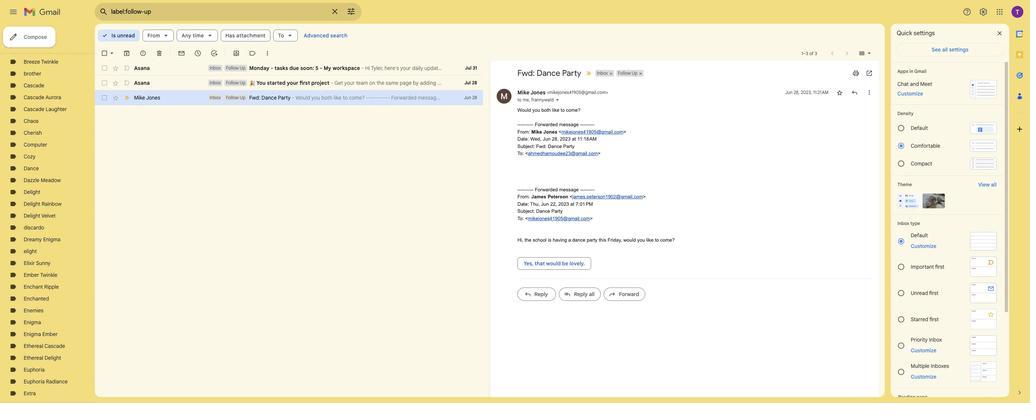 Task type: describe. For each thing, give the bounding box(es) containing it.
euphoria for euphoria link
[[24, 367, 45, 373]]

multiple inboxes
[[911, 363, 949, 370]]

main menu image
[[9, 7, 18, 16]]

asana for jul 28
[[134, 80, 150, 86]]

delight link
[[24, 189, 40, 196]]

reply all
[[574, 291, 595, 298]]

jul 28
[[464, 80, 477, 86]]

🎉 image
[[249, 80, 255, 87]]

clear search image
[[327, 4, 342, 19]]

0 horizontal spatial like
[[552, 107, 559, 113]]

< inside mike jones < mikejones41905@gmail.com >
[[547, 90, 549, 95]]

both
[[541, 107, 551, 113]]

1 vertical spatial you
[[637, 237, 645, 243]]

enemies
[[24, 307, 44, 314]]

follow up for 2nd row from the bottom of the fwd: dance party main content
[[226, 80, 245, 86]]

of
[[809, 51, 814, 56]]

delight down 'ethereal cascade' link
[[45, 355, 61, 362]]

peterson
[[548, 194, 568, 200]]

2 default from the top
[[911, 232, 928, 239]]

customize for default
[[911, 243, 937, 250]]

2023 for party
[[558, 201, 569, 207]]

workspace
[[333, 65, 360, 71]]

a
[[568, 237, 571, 243]]

aurora
[[45, 94, 61, 101]]

meet
[[920, 81, 932, 87]]

snooze image
[[194, 50, 202, 57]]

chat
[[898, 81, 909, 87]]

1
[[802, 51, 803, 56]]

jun inside ---------- forwarded message --------- from: mike jones < mikejones41905@gmail.com > date: wed, jun 28, 2023 at 11:18 am subject: fwd: dance party to:  < ahmedhamoudee23@gmail.com >
[[543, 136, 551, 142]]

twinkle for breeze twinkle
[[41, 59, 58, 65]]

view all
[[978, 182, 997, 188]]

28 for jul 28
[[472, 80, 477, 86]]

elight
[[24, 248, 37, 255]]

> inside mike jones < mikejones41905@gmail.com >
[[606, 90, 608, 95]]

date: for date: wed, jun 28, 2023 at 11:18 am
[[517, 136, 529, 142]]

enigma link
[[24, 319, 41, 326]]

due
[[289, 65, 299, 71]]

see all settings button
[[897, 43, 1003, 56]]

at for 11:18 am
[[572, 136, 576, 142]]

ember twinkle link
[[24, 272, 57, 279]]

jones for mike jones
[[146, 94, 160, 101]]

important
[[911, 264, 934, 270]]

fwd: for fwd: dance party
[[517, 68, 535, 78]]

fwd: dance party main content
[[95, 24, 885, 397]]

this
[[599, 237, 606, 243]]

not starred image
[[836, 89, 843, 96]]

dance inside "navigation"
[[24, 165, 39, 172]]

chat and meet customize
[[898, 81, 932, 97]]

fwd: for fwd: dance party -
[[249, 94, 260, 101]]

mike for mike jones < mikejones41905@gmail.com >
[[517, 89, 530, 96]]

from: for date: wed, jun 28, 2023 at 11:18 am
[[517, 129, 530, 135]]

date: for date: thu, jun 22, 2023 at 7:01 pm
[[517, 201, 529, 207]]

compose
[[24, 34, 47, 40]]

any time button
[[177, 30, 218, 41]]

move to inbox image
[[233, 50, 240, 57]]

jun inside row
[[464, 95, 471, 100]]

7:01 pm
[[576, 201, 593, 207]]

enigma for enigma ember
[[24, 331, 41, 338]]

elixir
[[24, 260, 35, 267]]

is unread button
[[98, 30, 140, 41]]

laughter
[[46, 106, 67, 113]]

2 row from the top
[[95, 76, 483, 90]]

gmail image
[[24, 4, 64, 19]]

mikejones41905@gmail.com inside ---------- forwarded message --------- from: mike jones < mikejones41905@gmail.com > date: wed, jun 28, 2023 at 11:18 am subject: fwd: dance party to:  < ahmedhamoudee23@gmail.com >
[[562, 129, 623, 135]]

view
[[978, 182, 990, 188]]

euphoria radiance
[[24, 379, 68, 385]]

james.peterson1902@gmail.com
[[573, 194, 643, 200]]

twinkle for ember twinkle
[[40, 272, 57, 279]]

advanced search button
[[301, 29, 351, 42]]

customize button for multiple inboxes
[[906, 372, 941, 381]]

11:21 am
[[813, 90, 829, 95]]

dazzle meadow
[[24, 177, 61, 184]]

euphoria link
[[24, 367, 45, 373]]

forward link
[[604, 288, 645, 301]]

to: inside ---------- forwarded message --------- from: mike jones < mikejones41905@gmail.com > date: wed, jun 28, 2023 at 11:18 am subject: fwd: dance party to:  < ahmedhamoudee23@gmail.com >
[[517, 151, 524, 156]]

ember twinkle
[[24, 272, 57, 279]]

message for james.peterson1902@gmail.com
[[559, 187, 579, 192]]

first for starred first
[[930, 316, 939, 323]]

extra link
[[24, 390, 36, 397]]

first for unread first
[[929, 290, 939, 297]]

reading pane element
[[898, 395, 996, 400]]

1 vertical spatial come?
[[660, 237, 675, 243]]

follow up for 1st row
[[226, 65, 245, 71]]

message for mikejones41905@gmail.com
[[559, 122, 579, 127]]

subject: for <
[[517, 144, 535, 149]]

customize button for priority inbox
[[906, 346, 941, 355]]

28 for jun 28
[[472, 95, 477, 100]]

friday,
[[608, 237, 622, 243]]

0 horizontal spatial ember
[[24, 272, 39, 279]]

follow up for row containing mike jones
[[226, 95, 245, 100]]

customize inside chat and meet customize
[[898, 90, 923, 97]]

gmail
[[914, 69, 927, 74]]

breeze twinkle link
[[24, 59, 58, 65]]

type
[[910, 221, 920, 226]]

delight for delight rainbow
[[24, 201, 40, 207]]

dance inside ---------- forwarded message --------- from: mike jones < mikejones41905@gmail.com > date: wed, jun 28, 2023 at 11:18 am subject: fwd: dance party to:  < ahmedhamoudee23@gmail.com >
[[548, 144, 562, 149]]

priority inbox
[[911, 337, 942, 343]]

elight link
[[24, 248, 37, 255]]

2 horizontal spatial to
[[655, 237, 659, 243]]

your
[[287, 80, 298, 86]]

time
[[193, 32, 204, 39]]

radiance
[[46, 379, 68, 385]]

unread first
[[911, 290, 939, 297]]

forwarded for jones
[[535, 122, 558, 127]]

0 vertical spatial settings
[[914, 30, 935, 37]]

that
[[535, 260, 545, 267]]

is
[[548, 237, 551, 243]]

comfortable
[[911, 143, 940, 149]]

enigma ember
[[24, 331, 58, 338]]

mikejones41905@gmail.com inside ---------- forwarded message --------- from: james peterson < james.peterson1902@gmail.com > date: thu, jun 22, 2023 at 7:01 pm subject: dance party to:  < mikejones41905@gmail.com >
[[528, 216, 590, 221]]

advanced search
[[304, 32, 348, 39]]

to: inside ---------- forwarded message --------- from: james peterson < james.peterson1902@gmail.com > date: thu, jun 22, 2023 at 7:01 pm subject: dance party to:  < mikejones41905@gmail.com >
[[517, 216, 524, 221]]

sunny
[[36, 260, 50, 267]]

party inside ---------- forwarded message --------- from: mike jones < mikejones41905@gmail.com > date: wed, jun 28, 2023 at 11:18 am subject: fwd: dance party to:  < ahmedhamoudee23@gmail.com >
[[563, 144, 575, 149]]

chaos
[[24, 118, 39, 124]]

euphoria radiance link
[[24, 379, 68, 385]]

first for important first
[[935, 264, 945, 270]]

cherish link
[[24, 130, 42, 136]]

you started your first project
[[255, 80, 329, 86]]

support image
[[963, 7, 972, 16]]

ahmedhamoudee23@gmail.com link
[[528, 151, 598, 156]]

enchant ripple
[[24, 284, 59, 290]]

jun 28, 2023, 11:21 am cell
[[785, 89, 829, 96]]

yes, that would be lovely.
[[524, 260, 585, 267]]

labels image
[[249, 50, 256, 57]]

2023 for dance
[[560, 136, 571, 142]]

enigma for enigma link
[[24, 319, 41, 326]]

all for view
[[991, 182, 997, 188]]

0 vertical spatial would
[[623, 237, 636, 243]]

customize for multiple inboxes
[[911, 374, 937, 380]]

dance inside row
[[262, 94, 277, 101]]

theme element
[[898, 181, 912, 189]]

rainbow
[[42, 201, 62, 207]]

up for row containing mike jones
[[240, 95, 245, 100]]

unread
[[117, 32, 135, 39]]

advanced search options image
[[344, 4, 359, 19]]

cascade for cascade aurora
[[24, 94, 44, 101]]

follow inside button
[[618, 70, 631, 76]]

navigation containing compose
[[0, 24, 95, 403]]

ethereal cascade
[[24, 343, 65, 350]]

1 3 from the left
[[806, 51, 808, 56]]

elixir sunny link
[[24, 260, 50, 267]]

settings image
[[979, 7, 988, 16]]

delight rainbow link
[[24, 201, 62, 207]]

customize button for default
[[906, 242, 941, 251]]

elixir sunny
[[24, 260, 50, 267]]

follow for row containing mike jones
[[226, 95, 239, 100]]

jul for jul 28
[[464, 80, 471, 86]]

1 vertical spatial mikejones41905@gmail.com link
[[528, 216, 590, 221]]

inbox button
[[595, 70, 609, 77]]

cozy
[[24, 153, 35, 160]]

31
[[473, 65, 477, 71]]

mikejones41905@gmail.com inside mike jones < mikejones41905@gmail.com >
[[549, 90, 606, 95]]

chaos link
[[24, 118, 39, 124]]

1 horizontal spatial like
[[646, 237, 654, 243]]

follow up button
[[616, 70, 638, 77]]

dance
[[572, 237, 585, 243]]

in
[[910, 69, 913, 74]]

subject: for mikejones41905@gmail.com
[[517, 209, 535, 214]]

–
[[803, 51, 806, 56]]

2023,
[[801, 90, 812, 95]]

would inside button
[[546, 260, 561, 267]]

---------- forwarded message --------- from: james peterson < james.peterson1902@gmail.com > date: thu, jun 22, 2023 at 7:01 pm subject: dance party to:  < mikejones41905@gmail.com >
[[517, 187, 646, 221]]

show details image
[[555, 98, 560, 102]]

0 horizontal spatial to
[[517, 97, 522, 103]]



Task type: vqa. For each thing, say whether or not it's contained in the screenshot.
Reply
yes



Task type: locate. For each thing, give the bounding box(es) containing it.
asana down report spam image
[[134, 65, 150, 71]]

at left 7:01 pm
[[570, 201, 574, 207]]

you left both
[[532, 107, 540, 113]]

1 vertical spatial date:
[[517, 201, 529, 207]]

customize button down the and
[[893, 89, 928, 98]]

subject: inside ---------- forwarded message --------- from: mike jones < mikejones41905@gmail.com > date: wed, jun 28, 2023 at 11:18 am subject: fwd: dance party to:  < ahmedhamoudee23@gmail.com >
[[517, 144, 535, 149]]

1 vertical spatial 28,
[[552, 136, 559, 142]]

first right your
[[300, 80, 310, 86]]

0 horizontal spatial reply
[[534, 291, 548, 298]]

1 from: from the top
[[517, 129, 530, 135]]

reply down that in the bottom of the page
[[534, 291, 548, 298]]

date:
[[517, 136, 529, 142], [517, 201, 529, 207]]

1 vertical spatial jul
[[464, 80, 471, 86]]

message up peterson
[[559, 187, 579, 192]]

apps
[[898, 69, 908, 74]]

2 vertical spatial to
[[655, 237, 659, 243]]

from: inside ---------- forwarded message --------- from: mike jones < mikejones41905@gmail.com > date: wed, jun 28, 2023 at 11:18 am subject: fwd: dance party to:  < ahmedhamoudee23@gmail.com >
[[517, 129, 530, 135]]

0 vertical spatial to
[[517, 97, 522, 103]]

2023 inside ---------- forwarded message --------- from: mike jones < mikejones41905@gmail.com > date: wed, jun 28, 2023 at 11:18 am subject: fwd: dance party to:  < ahmedhamoudee23@gmail.com >
[[560, 136, 571, 142]]

to button
[[273, 30, 298, 41]]

2 ethereal from the top
[[24, 355, 43, 362]]

has
[[225, 32, 235, 39]]

at for 7:01 pm
[[570, 201, 574, 207]]

at left 11:18 am
[[572, 136, 576, 142]]

mike jones < mikejones41905@gmail.com >
[[517, 89, 608, 96]]

delight rainbow
[[24, 201, 62, 207]]

follow up inside button
[[618, 70, 638, 76]]

2 3 from the left
[[815, 51, 817, 56]]

1 horizontal spatial mike
[[517, 89, 530, 96]]

none checkbox inside row
[[101, 79, 108, 87]]

2 horizontal spatial all
[[991, 182, 997, 188]]

0 vertical spatial mikejones41905@gmail.com
[[549, 90, 606, 95]]

cascade aurora
[[24, 94, 61, 101]]

28, inside jun 28, 2023, 11:21 am cell
[[794, 90, 800, 95]]

0 horizontal spatial you
[[532, 107, 540, 113]]

customize button
[[893, 89, 928, 98], [906, 242, 941, 251], [906, 346, 941, 355], [906, 372, 941, 381]]

forwarded inside ---------- forwarded message --------- from: james peterson < james.peterson1902@gmail.com > date: thu, jun 22, 2023 at 7:01 pm subject: dance party to:  < mikejones41905@gmail.com >
[[535, 187, 558, 192]]

2 message from the top
[[559, 187, 579, 192]]

all
[[942, 46, 948, 53], [991, 182, 997, 188], [589, 291, 595, 298]]

customize down multiple
[[911, 374, 937, 380]]

from: inside ---------- forwarded message --------- from: james peterson < james.peterson1902@gmail.com > date: thu, jun 22, 2023 at 7:01 pm subject: dance party to:  < mikejones41905@gmail.com >
[[517, 194, 530, 200]]

inbox
[[210, 65, 221, 71], [597, 70, 608, 76], [210, 80, 221, 86], [210, 95, 221, 100], [898, 221, 909, 226], [929, 337, 942, 343]]

enigma down enemies link
[[24, 319, 41, 326]]

subject: down thu,
[[517, 209, 535, 214]]

ethereal delight link
[[24, 355, 61, 362]]

all right view
[[991, 182, 997, 188]]

customize down the and
[[898, 90, 923, 97]]

0 vertical spatial ember
[[24, 272, 39, 279]]

see
[[932, 46, 941, 53]]

1 to: from the top
[[517, 151, 524, 156]]

cascade
[[24, 82, 44, 89], [24, 94, 44, 101], [24, 106, 44, 113], [44, 343, 65, 350]]

reply link
[[517, 288, 556, 301]]

party up mike jones < mikejones41905@gmail.com >
[[562, 68, 581, 78]]

delight down delight link
[[24, 201, 40, 207]]

inbox type element
[[898, 221, 997, 226]]

subject: down wed,
[[517, 144, 535, 149]]

ethereal for ethereal delight
[[24, 355, 43, 362]]

would
[[623, 237, 636, 243], [546, 260, 561, 267]]

party down started
[[278, 94, 291, 101]]

0 vertical spatial like
[[552, 107, 559, 113]]

1 horizontal spatial reply
[[574, 291, 588, 298]]

forwarded up the james
[[535, 187, 558, 192]]

0 vertical spatial twinkle
[[41, 59, 58, 65]]

cascade up ethereal delight
[[44, 343, 65, 350]]

all for reply
[[589, 291, 595, 298]]

1 vertical spatial mikejones41905@gmail.com
[[562, 129, 623, 135]]

28 down jul 28
[[472, 95, 477, 100]]

would right friday,
[[623, 237, 636, 243]]

default up comfortable
[[911, 125, 928, 132]]

cozy link
[[24, 153, 35, 160]]

has attachment
[[225, 32, 266, 39]]

monday - tasks due soon: 5 - my workspace -
[[249, 65, 365, 71]]

delete image
[[156, 50, 163, 57]]

None checkbox
[[101, 50, 108, 57], [101, 64, 108, 72], [101, 94, 108, 101], [101, 50, 108, 57], [101, 64, 108, 72], [101, 94, 108, 101]]

forwarded for peterson
[[535, 187, 558, 192]]

1 horizontal spatial 28,
[[794, 90, 800, 95]]

attachment
[[236, 32, 266, 39]]

ember up ethereal cascade at the bottom of page
[[42, 331, 58, 338]]

tab list
[[1009, 24, 1030, 377]]

would left be
[[546, 260, 561, 267]]

1 vertical spatial at
[[570, 201, 574, 207]]

Search mail text field
[[111, 8, 326, 16]]

0 vertical spatial asana
[[134, 65, 150, 71]]

enchant
[[24, 284, 43, 290]]

2 to: from the top
[[517, 216, 524, 221]]

reply for reply all
[[574, 291, 588, 298]]

settings right quick
[[914, 30, 935, 37]]

inbox inside 'inbox' button
[[597, 70, 608, 76]]

the
[[525, 237, 531, 243]]

jun 28
[[464, 95, 477, 100]]

computer
[[24, 142, 47, 148]]

1 euphoria from the top
[[24, 367, 45, 373]]

follow up down move to inbox image on the left top
[[226, 65, 245, 71]]

customize for priority inbox
[[911, 347, 937, 354]]

enchanted
[[24, 296, 49, 302]]

follow up right 'inbox' button
[[618, 70, 638, 76]]

reply for reply
[[534, 291, 548, 298]]

0 vertical spatial 28,
[[794, 90, 800, 95]]

1 ethereal from the top
[[24, 343, 43, 350]]

jones for mike jones < mikejones41905@gmail.com >
[[531, 89, 546, 96]]

cherish
[[24, 130, 42, 136]]

2 date: from the top
[[517, 201, 529, 207]]

mikejones41905@gmail.com
[[549, 90, 606, 95], [562, 129, 623, 135], [528, 216, 590, 221]]

customize down priority inbox
[[911, 347, 937, 354]]

5
[[315, 65, 318, 71]]

mike for mike jones
[[134, 94, 145, 101]]

0 vertical spatial at
[[572, 136, 576, 142]]

1 horizontal spatial come?
[[660, 237, 675, 243]]

1 horizontal spatial settings
[[949, 46, 969, 53]]

follow up left fwd: dance party -
[[226, 95, 245, 100]]

0 vertical spatial euphoria
[[24, 367, 45, 373]]

cascade for cascade link
[[24, 82, 44, 89]]

enigma down enigma link
[[24, 331, 41, 338]]

date: left wed,
[[517, 136, 529, 142]]

0 horizontal spatial all
[[589, 291, 595, 298]]

0 vertical spatial you
[[532, 107, 540, 113]]

1 vertical spatial to
[[561, 107, 565, 113]]

dance up mike jones < mikejones41905@gmail.com >
[[537, 68, 560, 78]]

follow for 2nd row from the bottom of the fwd: dance party main content
[[226, 80, 239, 86]]

from: left the james
[[517, 194, 530, 200]]

1 vertical spatial 2023
[[558, 201, 569, 207]]

1 reply from the left
[[534, 291, 548, 298]]

message up 11:18 am
[[559, 122, 579, 127]]

2 vertical spatial mikejones41905@gmail.com
[[528, 216, 590, 221]]

date: inside ---------- forwarded message --------- from: james peterson < james.peterson1902@gmail.com > date: thu, jun 22, 2023 at 7:01 pm subject: dance party to:  < mikejones41905@gmail.com >
[[517, 201, 529, 207]]

date: left thu,
[[517, 201, 529, 207]]

up for 2nd row from the bottom of the fwd: dance party main content
[[240, 80, 245, 86]]

and
[[910, 81, 919, 87]]

mikejones41905@gmail.com link
[[562, 129, 623, 135], [528, 216, 590, 221]]

view all button
[[974, 180, 1001, 189]]

28, inside ---------- forwarded message --------- from: mike jones < mikejones41905@gmail.com > date: wed, jun 28, 2023 at 11:18 am subject: fwd: dance party to:  < ahmedhamoudee23@gmail.com >
[[552, 136, 559, 142]]

3 right of
[[815, 51, 817, 56]]

2023 down peterson
[[558, 201, 569, 207]]

up for 1st row
[[240, 65, 245, 71]]

jun left 2023,
[[785, 90, 793, 95]]

0 vertical spatial 2023
[[560, 136, 571, 142]]

ember
[[24, 272, 39, 279], [42, 331, 58, 338]]

enigma right 'dreamy'
[[43, 236, 60, 243]]

2 forwarded from the top
[[535, 187, 558, 192]]

1 horizontal spatial 3
[[815, 51, 817, 56]]

1 vertical spatial subject:
[[517, 209, 535, 214]]

mikejones41905@gmail.com link down the 22,
[[528, 216, 590, 221]]

1 vertical spatial ethereal
[[24, 355, 43, 362]]

1 row from the top
[[95, 61, 483, 76]]

0 vertical spatial fwd:
[[517, 68, 535, 78]]

up right 'inbox' button
[[632, 70, 638, 76]]

forwarded down both
[[535, 122, 558, 127]]

see all settings
[[932, 46, 969, 53]]

1 horizontal spatial all
[[942, 46, 948, 53]]

twinkle right breeze
[[41, 59, 58, 65]]

follow for 1st row
[[226, 65, 239, 71]]

customize button down multiple
[[906, 372, 941, 381]]

cascade laughter link
[[24, 106, 67, 113]]

first right important
[[935, 264, 945, 270]]

3 left of
[[806, 51, 808, 56]]

2 horizontal spatial mike
[[531, 129, 542, 135]]

euphoria down euphoria link
[[24, 379, 45, 385]]

fwd: up the me
[[517, 68, 535, 78]]

0 vertical spatial message
[[559, 122, 579, 127]]

2 reply from the left
[[574, 291, 588, 298]]

at inside ---------- forwarded message --------- from: james peterson < james.peterson1902@gmail.com > date: thu, jun 22, 2023 at 7:01 pm subject: dance party to:  < mikejones41905@gmail.com >
[[570, 201, 574, 207]]

2 vertical spatial enigma
[[24, 331, 41, 338]]

all inside fwd: dance party main content
[[589, 291, 595, 298]]

1 vertical spatial to:
[[517, 216, 524, 221]]

having
[[553, 237, 567, 243]]

0 vertical spatial mikejones41905@gmail.com link
[[562, 129, 623, 135]]

cascade up chaos link
[[24, 106, 44, 113]]

0 vertical spatial all
[[942, 46, 948, 53]]

0 horizontal spatial come?
[[566, 107, 581, 113]]

28,
[[794, 90, 800, 95], [552, 136, 559, 142]]

delight velvet link
[[24, 213, 56, 219]]

dreamy
[[24, 236, 42, 243]]

28, left 2023,
[[794, 90, 800, 95]]

0 horizontal spatial fwd:
[[249, 94, 260, 101]]

0 vertical spatial come?
[[566, 107, 581, 113]]

asana for jul 31
[[134, 65, 150, 71]]

None search field
[[95, 3, 362, 21]]

priority
[[911, 337, 928, 343]]

settings right see on the top of the page
[[949, 46, 969, 53]]

1 vertical spatial like
[[646, 237, 654, 243]]

dance up dazzle at left
[[24, 165, 39, 172]]

Not starred checkbox
[[836, 89, 843, 96]]

cascade for cascade laughter
[[24, 106, 44, 113]]

up inside button
[[632, 70, 638, 76]]

mark as unread image
[[178, 50, 185, 57]]

breeze twinkle
[[24, 59, 58, 65]]

1 vertical spatial would
[[546, 260, 561, 267]]

apps in gmail
[[898, 69, 927, 74]]

james
[[531, 194, 546, 200]]

party inside ---------- forwarded message --------- from: james peterson < james.peterson1902@gmail.com > date: thu, jun 22, 2023 at 7:01 pm subject: dance party to:  < mikejones41905@gmail.com >
[[551, 209, 563, 214]]

jun 28, 2023, 11:21 am
[[785, 90, 829, 95]]

0 vertical spatial to:
[[517, 151, 524, 156]]

3
[[806, 51, 808, 56], [815, 51, 817, 56]]

jul left the 31
[[465, 65, 472, 71]]

forward
[[619, 291, 639, 298]]

2 vertical spatial fwd:
[[536, 144, 547, 149]]

customize button up important
[[906, 242, 941, 251]]

---------- forwarded message --------- from: mike jones < mikejones41905@gmail.com > date: wed, jun 28, 2023 at 11:18 am subject: fwd: dance party to:  < ahmedhamoudee23@gmail.com >
[[517, 122, 626, 156]]

None checkbox
[[101, 79, 108, 87]]

enemies link
[[24, 307, 44, 314]]

2023 inside ---------- forwarded message --------- from: james peterson < james.peterson1902@gmail.com > date: thu, jun 22, 2023 at 7:01 pm subject: dance party to:  < mikejones41905@gmail.com >
[[558, 201, 569, 207]]

2 vertical spatial all
[[589, 291, 595, 298]]

dance inside ---------- forwarded message --------- from: james peterson < james.peterson1902@gmail.com > date: thu, jun 22, 2023 at 7:01 pm subject: dance party to:  < mikejones41905@gmail.com >
[[536, 209, 550, 214]]

1 vertical spatial forwarded
[[535, 187, 558, 192]]

all for see
[[942, 46, 948, 53]]

first inside row
[[300, 80, 310, 86]]

enchant ripple link
[[24, 284, 59, 290]]

ethereal delight
[[24, 355, 61, 362]]

message inside ---------- forwarded message --------- from: james peterson < james.peterson1902@gmail.com > date: thu, jun 22, 2023 at 7:01 pm subject: dance party to:  < mikejones41905@gmail.com >
[[559, 187, 579, 192]]

navigation
[[0, 24, 95, 403]]

ethereal for ethereal cascade
[[24, 343, 43, 350]]

forwarded inside ---------- forwarded message --------- from: mike jones < mikejones41905@gmail.com > date: wed, jun 28, 2023 at 11:18 am subject: fwd: dance party to:  < ahmedhamoudee23@gmail.com >
[[535, 122, 558, 127]]

customize up important
[[911, 243, 937, 250]]

0 vertical spatial forwarded
[[535, 122, 558, 127]]

0 vertical spatial from:
[[517, 129, 530, 135]]

frannywald
[[531, 97, 554, 103]]

quick settings element
[[897, 30, 935, 43]]

0 vertical spatial default
[[911, 125, 928, 132]]

search mail image
[[97, 5, 110, 19]]

0 vertical spatial jul
[[465, 65, 472, 71]]

1 – 3 of 3
[[802, 51, 817, 56]]

cascade down cascade link
[[24, 94, 44, 101]]

twinkle up the ripple
[[40, 272, 57, 279]]

follow
[[226, 65, 239, 71], [618, 70, 631, 76], [226, 80, 239, 86], [226, 95, 239, 100]]

1 horizontal spatial would
[[623, 237, 636, 243]]

first right starred
[[930, 316, 939, 323]]

soon:
[[300, 65, 314, 71]]

enigma ember link
[[24, 331, 58, 338]]

first right "unread"
[[929, 290, 939, 297]]

all left forward link
[[589, 291, 595, 298]]

mikejones41905@gmail.com up 11:18 am
[[562, 129, 623, 135]]

mike jones
[[134, 94, 160, 101]]

1 horizontal spatial fwd:
[[517, 68, 535, 78]]

delight down dazzle at left
[[24, 189, 40, 196]]

more image
[[264, 50, 271, 57]]

1 vertical spatial fwd:
[[249, 94, 260, 101]]

mike inside ---------- forwarded message --------- from: mike jones < mikejones41905@gmail.com > date: wed, jun 28, 2023 at 11:18 am subject: fwd: dance party to:  < ahmedhamoudee23@gmail.com >
[[531, 129, 542, 135]]

euphoria down ethereal delight
[[24, 367, 45, 373]]

like
[[552, 107, 559, 113], [646, 237, 654, 243]]

1 vertical spatial ember
[[42, 331, 58, 338]]

jones inside row
[[146, 94, 160, 101]]

to:
[[517, 151, 524, 156], [517, 216, 524, 221]]

jul for jul 31
[[465, 65, 472, 71]]

dance up ahmedhamoudee23@gmail.com link
[[548, 144, 562, 149]]

row containing mike jones
[[95, 90, 483, 105]]

euphoria for euphoria radiance
[[24, 379, 45, 385]]

0 horizontal spatial 3
[[806, 51, 808, 56]]

subject: inside ---------- forwarded message --------- from: james peterson < james.peterson1902@gmail.com > date: thu, jun 22, 2023 at 7:01 pm subject: dance party to:  < mikejones41905@gmail.com >
[[517, 209, 535, 214]]

up left fwd: dance party -
[[240, 95, 245, 100]]

mikejones41905@gmail.com link up 11:18 am
[[562, 129, 623, 135]]

you right friday,
[[637, 237, 645, 243]]

ripple
[[44, 284, 59, 290]]

settings
[[914, 30, 935, 37], [949, 46, 969, 53]]

3 row from the top
[[95, 90, 483, 105]]

jun inside cell
[[785, 90, 793, 95]]

display density element
[[898, 111, 997, 116]]

1 vertical spatial default
[[911, 232, 928, 239]]

up left 🎉 image
[[240, 80, 245, 86]]

dance down thu,
[[536, 209, 550, 214]]

like right friday,
[[646, 237, 654, 243]]

2 asana from the top
[[134, 80, 150, 86]]

0 horizontal spatial settings
[[914, 30, 935, 37]]

enigma
[[43, 236, 60, 243], [24, 319, 41, 326], [24, 331, 41, 338]]

party
[[587, 237, 598, 243]]

2023 up "ahmedhamoudee23@gmail.com"
[[560, 136, 571, 142]]

1 vertical spatial euphoria
[[24, 379, 45, 385]]

1 vertical spatial all
[[991, 182, 997, 188]]

mike
[[517, 89, 530, 96], [134, 94, 145, 101], [531, 129, 542, 135]]

unread
[[911, 290, 928, 297]]

1 horizontal spatial to
[[561, 107, 565, 113]]

archive image
[[123, 50, 130, 57]]

all right see on the top of the page
[[942, 46, 948, 53]]

1 horizontal spatial ember
[[42, 331, 58, 338]]

,
[[529, 97, 530, 103]]

0 horizontal spatial 28,
[[552, 136, 559, 142]]

0 horizontal spatial would
[[546, 260, 561, 267]]

fwd: inside ---------- forwarded message --------- from: mike jones < mikejones41905@gmail.com > date: wed, jun 28, 2023 at 11:18 am subject: fwd: dance party to:  < ahmedhamoudee23@gmail.com >
[[536, 144, 547, 149]]

mike inside row
[[134, 94, 145, 101]]

1 vertical spatial 28
[[472, 95, 477, 100]]

1 asana from the top
[[134, 65, 150, 71]]

party inside row
[[278, 94, 291, 101]]

delight up discardo
[[24, 213, 40, 219]]

fwd: down wed,
[[536, 144, 547, 149]]

0 vertical spatial ethereal
[[24, 343, 43, 350]]

meadow
[[41, 177, 61, 184]]

settings inside button
[[949, 46, 969, 53]]

1 date: from the top
[[517, 136, 529, 142]]

1 vertical spatial twinkle
[[40, 272, 57, 279]]

delight for delight velvet
[[24, 213, 40, 219]]

follow up left 🎉 image
[[226, 80, 245, 86]]

>
[[606, 90, 608, 95], [623, 129, 626, 135], [598, 151, 601, 156], [643, 194, 646, 200], [590, 216, 593, 221]]

cascade down brother
[[24, 82, 44, 89]]

date: inside ---------- forwarded message --------- from: mike jones < mikejones41905@gmail.com > date: wed, jun 28, 2023 at 11:18 am subject: fwd: dance party to:  < ahmedhamoudee23@gmail.com >
[[517, 136, 529, 142]]

dance down started
[[262, 94, 277, 101]]

asana up the 'mike jones'
[[134, 80, 150, 86]]

mikejones41905@gmail.com down the 22,
[[528, 216, 590, 221]]

ethereal up euphoria link
[[24, 355, 43, 362]]

row down 'due'
[[95, 76, 483, 90]]

1 forwarded from the top
[[535, 122, 558, 127]]

1 vertical spatial enigma
[[24, 319, 41, 326]]

1 vertical spatial asana
[[134, 80, 150, 86]]

party
[[562, 68, 581, 78], [278, 94, 291, 101], [563, 144, 575, 149], [551, 209, 563, 214]]

mikejones41905@gmail.com up show details image
[[549, 90, 606, 95]]

1 subject: from the top
[[517, 144, 535, 149]]

any
[[182, 32, 191, 39]]

reply
[[534, 291, 548, 298], [574, 291, 588, 298]]

up down move to inbox image on the left top
[[240, 65, 245, 71]]

1 vertical spatial from:
[[517, 194, 530, 200]]

row up you started your first project
[[95, 61, 483, 76]]

jones inside ---------- forwarded message --------- from: mike jones < mikejones41905@gmail.com > date: wed, jun 28, 2023 at 11:18 am subject: fwd: dance party to:  < ahmedhamoudee23@gmail.com >
[[543, 129, 557, 135]]

2 subject: from the top
[[517, 209, 535, 214]]

to
[[278, 32, 284, 39]]

toggle split pane mode image
[[858, 50, 866, 57]]

jun inside ---------- forwarded message --------- from: james peterson < james.peterson1902@gmail.com > date: thu, jun 22, 2023 at 7:01 pm subject: dance party to:  < mikejones41905@gmail.com >
[[541, 201, 549, 207]]

message inside ---------- forwarded message --------- from: mike jones < mikejones41905@gmail.com > date: wed, jun 28, 2023 at 11:18 am subject: fwd: dance party to:  < ahmedhamoudee23@gmail.com >
[[559, 122, 579, 127]]

1 vertical spatial settings
[[949, 46, 969, 53]]

add to tasks image
[[210, 50, 218, 57]]

1 horizontal spatial you
[[637, 237, 645, 243]]

from: down would
[[517, 129, 530, 135]]

inboxes
[[931, 363, 949, 370]]

breeze
[[24, 59, 40, 65]]

brother link
[[24, 70, 41, 77]]

28 down the 31
[[472, 80, 477, 86]]

cascade laughter
[[24, 106, 67, 113]]

28, up ahmedhamoudee23@gmail.com link
[[552, 136, 559, 142]]

starred
[[911, 316, 928, 323]]

delight for delight link
[[24, 189, 40, 196]]

fwd: down 🎉 image
[[249, 94, 260, 101]]

0 vertical spatial 28
[[472, 80, 477, 86]]

customize button for chat and meet
[[893, 89, 928, 98]]

jun down jul 28
[[464, 95, 471, 100]]

at inside ---------- forwarded message --------- from: mike jones < mikejones41905@gmail.com > date: wed, jun 28, 2023 at 11:18 am subject: fwd: dance party to:  < ahmedhamoudee23@gmail.com >
[[572, 136, 576, 142]]

0 horizontal spatial mike
[[134, 94, 145, 101]]

0 vertical spatial date:
[[517, 136, 529, 142]]

theme
[[898, 182, 912, 187]]

be
[[562, 260, 568, 267]]

2 horizontal spatial fwd:
[[536, 144, 547, 149]]

jun left the 22,
[[541, 201, 549, 207]]

0 vertical spatial enigma
[[43, 236, 60, 243]]

row
[[95, 61, 483, 76], [95, 76, 483, 90], [95, 90, 483, 105]]

2 euphoria from the top
[[24, 379, 45, 385]]

report spam image
[[139, 50, 147, 57]]

fwd:
[[517, 68, 535, 78], [249, 94, 260, 101], [536, 144, 547, 149]]

mike jones cell
[[517, 89, 608, 96]]

row down you started your first project
[[95, 90, 483, 105]]

ember up enchant
[[24, 272, 39, 279]]

default down type
[[911, 232, 928, 239]]

like right both
[[552, 107, 559, 113]]

2 from: from the top
[[517, 194, 530, 200]]

ahmedhamoudee23@gmail.com
[[528, 151, 598, 156]]

brother
[[24, 70, 41, 77]]

is unread
[[111, 32, 135, 39]]

fwd: dance party
[[517, 68, 581, 78]]

from: for date: thu, jun 22, 2023 at 7:01 pm
[[517, 194, 530, 200]]

1 vertical spatial message
[[559, 187, 579, 192]]

1 default from the top
[[911, 125, 928, 132]]

0 vertical spatial subject:
[[517, 144, 535, 149]]

reply down lovely.
[[574, 291, 588, 298]]

customize button down priority inbox
[[906, 346, 941, 355]]

jun right wed,
[[543, 136, 551, 142]]

jul up jun 28
[[464, 80, 471, 86]]

inbox type
[[898, 221, 920, 226]]

ethereal down enigma ember
[[24, 343, 43, 350]]

1 message from the top
[[559, 122, 579, 127]]

project
[[311, 80, 329, 86]]



